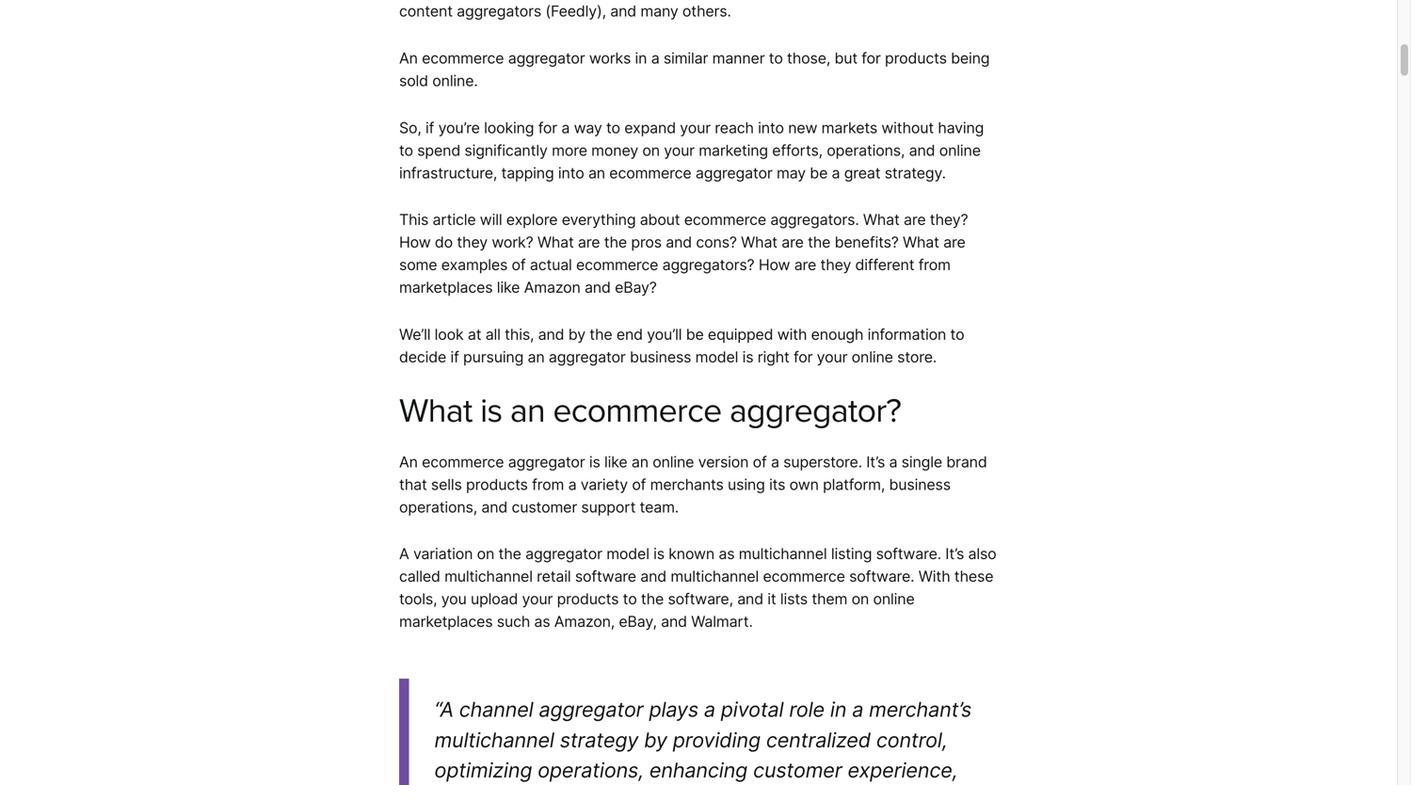 Task type: describe. For each thing, give the bounding box(es) containing it.
manner
[[712, 49, 765, 67]]

operations, inside an ecommerce aggregator is like an online version of a superstore. it's a single brand that sells products from a variety of merchants using its own platform, business operations, and customer support team.
[[399, 498, 477, 516]]

an for an ecommerce aggregator is like an online version of a superstore. it's a single brand that sells products from a variety of merchants using its own platform, business operations, and customer support team.
[[399, 453, 418, 471]]

model inside we'll look at all this, and by the end you'll be equipped with enough information to decide if pursuing an aggregator business model is right for your online store.
[[695, 348, 738, 366]]

at
[[468, 325, 481, 344]]

its
[[769, 475, 786, 494]]

ebay?
[[615, 278, 657, 297]]

decide
[[399, 348, 446, 366]]

with
[[777, 325, 807, 344]]

multichannel inside "a channel aggregator plays a pivotal role in a merchant's multichannel strategy by providing centralized control, optimizing operations, enhancing customer experienc
[[435, 728, 554, 752]]

own
[[790, 475, 819, 494]]

known
[[669, 545, 715, 563]]

0 vertical spatial how
[[399, 233, 431, 252]]

money
[[591, 141, 638, 159]]

aggregator?
[[730, 391, 901, 431]]

a up "providing"
[[704, 697, 715, 722]]

a left single
[[889, 453, 898, 471]]

and inside we'll look at all this, and by the end you'll be equipped with enough information to decide if pursuing an aggregator business model is right for your online store.
[[538, 325, 564, 344]]

in inside "a channel aggregator plays a pivotal role in a merchant's multichannel strategy by providing centralized control, optimizing operations, enhancing customer experienc
[[830, 697, 847, 722]]

business inside an ecommerce aggregator is like an online version of a superstore. it's a single brand that sells products from a variety of merchants using its own platform, business operations, and customer support team.
[[889, 475, 951, 494]]

from inside an ecommerce aggregator is like an online version of a superstore. it's a single brand that sells products from a variety of merchants using its own platform, business operations, and customer support team.
[[532, 475, 564, 494]]

1 vertical spatial how
[[759, 256, 790, 274]]

multichannel up the it
[[739, 545, 827, 563]]

infrastructure,
[[399, 164, 497, 182]]

will
[[480, 211, 502, 229]]

so,
[[399, 118, 422, 137]]

using
[[728, 475, 765, 494]]

support
[[581, 498, 636, 516]]

a inside "an ecommerce aggregator works in a similar manner to those, but for products being sold online."
[[651, 49, 660, 67]]

to up money
[[606, 118, 620, 137]]

online inside an ecommerce aggregator is like an online version of a superstore. it's a single brand that sells products from a variety of merchants using its own platform, business operations, and customer support team.
[[653, 453, 694, 471]]

online inside a variation on the aggregator model is known as multichannel listing software. it's also called multichannel retail software and multichannel ecommerce software. with these tools, you upload your products to the software, and it lists them on online marketplaces such as amazon, ebay, and walmart.
[[873, 590, 915, 608]]

a
[[399, 545, 409, 563]]

and inside an ecommerce aggregator is like an online version of a superstore. it's a single brand that sells products from a variety of merchants using its own platform, business operations, and customer support team.
[[481, 498, 508, 516]]

markets
[[822, 118, 878, 137]]

the inside we'll look at all this, and by the end you'll be equipped with enough information to decide if pursuing an aggregator business model is right for your online store.
[[590, 325, 612, 344]]

a left variety
[[568, 475, 577, 494]]

what is an ecommerce aggregator?
[[399, 391, 901, 431]]

products inside "an ecommerce aggregator works in a similar manner to those, but for products being sold online."
[[885, 49, 947, 67]]

to inside "an ecommerce aggregator works in a similar manner to those, but for products being sold online."
[[769, 49, 783, 67]]

be inside we'll look at all this, and by the end you'll be equipped with enough information to decide if pursuing an aggregator business model is right for your online store.
[[686, 325, 704, 344]]

ecommerce up cons?
[[684, 211, 766, 229]]

ebay,
[[619, 613, 657, 631]]

an ecommerce aggregator works in a similar manner to those, but for products being sold online.
[[399, 49, 990, 90]]

end
[[617, 325, 643, 344]]

reach
[[715, 118, 754, 137]]

and inside "so, if you're looking for a way to expand your reach into new markets without having to spend significantly more money on your marketing efforts, operations, and online infrastructure, tapping into an ecommerce aggregator may be a great strategy."
[[909, 141, 935, 159]]

0 vertical spatial software.
[[876, 545, 941, 563]]

actual
[[530, 256, 572, 274]]

products inside an ecommerce aggregator is like an online version of a superstore. it's a single brand that sells products from a variety of merchants using its own platform, business operations, and customer support team.
[[466, 475, 528, 494]]

walmart.
[[691, 613, 753, 631]]

variety
[[581, 475, 628, 494]]

2 horizontal spatial on
[[852, 590, 869, 608]]

what up benefits?
[[863, 211, 900, 229]]

efforts,
[[772, 141, 823, 159]]

if inside "so, if you're looking for a way to expand your reach into new markets without having to spend significantly more money on your marketing efforts, operations, and online infrastructure, tapping into an ecommerce aggregator may be a great strategy."
[[426, 118, 434, 137]]

ecommerce down end
[[553, 391, 722, 431]]

role
[[789, 697, 825, 722]]

so, if you're looking for a way to expand your reach into new markets without having to spend significantly more money on your marketing efforts, operations, and online infrastructure, tapping into an ecommerce aggregator may be a great strategy.
[[399, 118, 984, 182]]

0 horizontal spatial as
[[534, 613, 550, 631]]

may
[[777, 164, 806, 182]]

what up actual
[[537, 233, 574, 252]]

providing
[[673, 728, 761, 752]]

retail
[[537, 567, 571, 586]]

is inside an ecommerce aggregator is like an online version of a superstore. it's a single brand that sells products from a variety of merchants using its own platform, business operations, and customer support team.
[[589, 453, 600, 471]]

the up ebay,
[[641, 590, 664, 608]]

aggregator inside an ecommerce aggregator is like an online version of a superstore. it's a single brand that sells products from a variety of merchants using its own platform, business operations, and customer support team.
[[508, 453, 585, 471]]

by inside "a channel aggregator plays a pivotal role in a merchant's multichannel strategy by providing centralized control, optimizing operations, enhancing customer experienc
[[644, 728, 667, 752]]

we'll look at all this, and by the end you'll be equipped with enough information to decide if pursuing an aggregator business model is right for your online store.
[[399, 325, 965, 366]]

an inside we'll look at all this, and by the end you'll be equipped with enough information to decide if pursuing an aggregator business model is right for your online store.
[[528, 348, 545, 366]]

of inside the this article will explore everything about ecommerce aggregators. what are they? how do they work? what are the pros and cons? what are the benefits? what are some examples of actual ecommerce aggregators? how are they different from marketplaces like amazon and ebay?
[[512, 256, 526, 274]]

"a channel aggregator plays a pivotal role in a merchant's multichannel strategy by providing centralized control, optimizing operations, enhancing customer experienc
[[435, 697, 972, 785]]

looking
[[484, 118, 534, 137]]

aggregators?
[[662, 256, 755, 274]]

spend
[[417, 141, 460, 159]]

ecommerce inside "so, if you're looking for a way to expand your reach into new markets without having to spend significantly more money on your marketing efforts, operations, and online infrastructure, tapping into an ecommerce aggregator may be a great strategy."
[[609, 164, 692, 182]]

this
[[399, 211, 429, 229]]

merchants
[[650, 475, 724, 494]]

having
[[938, 118, 984, 137]]

plays
[[649, 697, 699, 722]]

all
[[486, 325, 501, 344]]

information
[[868, 325, 946, 344]]

work?
[[492, 233, 533, 252]]

ecommerce inside an ecommerce aggregator is like an online version of a superstore. it's a single brand that sells products from a variety of merchants using its own platform, business operations, and customer support team.
[[422, 453, 504, 471]]

the down aggregators.
[[808, 233, 831, 252]]

1 vertical spatial into
[[558, 164, 584, 182]]

aggregator inside a variation on the aggregator model is known as multichannel listing software. it's also called multichannel retail software and multichannel ecommerce software. with these tools, you upload your products to the software, and it lists them on online marketplaces such as amazon, ebay, and walmart.
[[525, 545, 602, 563]]

sells
[[431, 475, 462, 494]]

enough
[[811, 325, 864, 344]]

right
[[758, 348, 790, 366]]

like inside the this article will explore everything about ecommerce aggregators. what are they? how do they work? what are the pros and cons? what are the benefits? what are some examples of actual ecommerce aggregators? how are they different from marketplaces like amazon and ebay?
[[497, 278, 520, 297]]

centralized
[[766, 728, 871, 752]]

listing
[[831, 545, 872, 563]]

a up centralized
[[852, 697, 864, 722]]

great
[[844, 164, 881, 182]]

you're
[[438, 118, 480, 137]]

an down pursuing
[[510, 391, 545, 431]]

your inside we'll look at all this, and by the end you'll be equipped with enough information to decide if pursuing an aggregator business model is right for your online store.
[[817, 348, 848, 366]]

optimizing
[[435, 758, 532, 783]]

from inside the this article will explore everything about ecommerce aggregators. what are they? how do they work? what are the pros and cons? what are the benefits? what are some examples of actual ecommerce aggregators? how are they different from marketplaces like amazon and ebay?
[[919, 256, 951, 274]]

operations, inside "a channel aggregator plays a pivotal role in a merchant's multichannel strategy by providing centralized control, optimizing operations, enhancing customer experienc
[[538, 758, 644, 783]]

similar
[[664, 49, 708, 67]]

sold
[[399, 71, 428, 90]]

the up upload
[[499, 545, 521, 563]]

tapping
[[501, 164, 554, 182]]

is inside a variation on the aggregator model is known as multichannel listing software. it's also called multichannel retail software and multichannel ecommerce software. with these tools, you upload your products to the software, and it lists them on online marketplaces such as amazon, ebay, and walmart.
[[654, 545, 665, 563]]

the down everything
[[604, 233, 627, 252]]

operations, inside "so, if you're looking for a way to expand your reach into new markets without having to spend significantly more money on your marketing efforts, operations, and online infrastructure, tapping into an ecommerce aggregator may be a great strategy."
[[827, 141, 905, 159]]

it's inside an ecommerce aggregator is like an online version of a superstore. it's a single brand that sells products from a variety of merchants using its own platform, business operations, and customer support team.
[[866, 453, 885, 471]]

customer inside "a channel aggregator plays a pivotal role in a merchant's multichannel strategy by providing centralized control, optimizing operations, enhancing customer experienc
[[753, 758, 842, 783]]

is down pursuing
[[480, 391, 502, 431]]

like inside an ecommerce aggregator is like an online version of a superstore. it's a single brand that sells products from a variety of merchants using its own platform, business operations, and customer support team.
[[604, 453, 628, 471]]

by inside we'll look at all this, and by the end you'll be equipped with enough information to decide if pursuing an aggregator business model is right for your online store.
[[568, 325, 586, 344]]

be inside "so, if you're looking for a way to expand your reach into new markets without having to spend significantly more money on your marketing efforts, operations, and online infrastructure, tapping into an ecommerce aggregator may be a great strategy."
[[810, 164, 828, 182]]

and right software
[[640, 567, 667, 586]]

if inside we'll look at all this, and by the end you'll be equipped with enough information to decide if pursuing an aggregator business model is right for your online store.
[[451, 348, 459, 366]]

benefits?
[[835, 233, 899, 252]]

marketplaces for this article will explore everything about ecommerce aggregators. what are they? how do they work? what are the pros and cons? what are the benefits? what are some examples of actual ecommerce aggregators? how are they different from marketplaces like amazon and ebay?
[[399, 278, 493, 297]]

superstore.
[[783, 453, 862, 471]]

marketing
[[699, 141, 768, 159]]

you
[[441, 590, 467, 608]]

multichannel up upload
[[444, 567, 533, 586]]

your down expand
[[664, 141, 695, 159]]

software,
[[668, 590, 733, 608]]

and left the it
[[737, 590, 764, 608]]

1 horizontal spatial into
[[758, 118, 784, 137]]

it's inside a variation on the aggregator model is known as multichannel listing software. it's also called multichannel retail software and multichannel ecommerce software. with these tools, you upload your products to the software, and it lists them on online marketplaces such as amazon, ebay, and walmart.
[[946, 545, 964, 563]]

software
[[575, 567, 636, 586]]



Task type: vqa. For each thing, say whether or not it's contained in the screenshot.
SUCH
yes



Task type: locate. For each thing, give the bounding box(es) containing it.
expand
[[624, 118, 676, 137]]

0 horizontal spatial in
[[635, 49, 647, 67]]

products right sells
[[466, 475, 528, 494]]

to inside a variation on the aggregator model is known as multichannel listing software. it's also called multichannel retail software and multichannel ecommerce software. with these tools, you upload your products to the software, and it lists them on online marketplaces such as amazon, ebay, and walmart.
[[623, 590, 637, 608]]

and down about
[[666, 233, 692, 252]]

customer left support
[[512, 498, 577, 516]]

1 vertical spatial from
[[532, 475, 564, 494]]

ecommerce up ebay?
[[576, 256, 658, 274]]

lists
[[780, 590, 808, 608]]

1 vertical spatial if
[[451, 348, 459, 366]]

version
[[698, 453, 749, 471]]

we'll
[[399, 325, 431, 344]]

aggregator down end
[[549, 348, 626, 366]]

like down examples
[[497, 278, 520, 297]]

ecommerce inside "an ecommerce aggregator works in a similar manner to those, but for products being sold online."
[[422, 49, 504, 67]]

marketplaces
[[399, 278, 493, 297], [399, 613, 493, 631]]

in
[[635, 49, 647, 67], [830, 697, 847, 722]]

for inside "an ecommerce aggregator works in a similar manner to those, but for products being sold online."
[[862, 49, 881, 67]]

as right such
[[534, 613, 550, 631]]

everything
[[562, 211, 636, 229]]

in right role
[[830, 697, 847, 722]]

and
[[909, 141, 935, 159], [666, 233, 692, 252], [585, 278, 611, 297], [538, 325, 564, 344], [481, 498, 508, 516], [640, 567, 667, 586], [737, 590, 764, 608], [661, 613, 687, 631]]

products inside a variation on the aggregator model is known as multichannel listing software. it's also called multichannel retail software and multichannel ecommerce software. with these tools, you upload your products to the software, and it lists them on online marketplaces such as amazon, ebay, and walmart.
[[557, 590, 619, 608]]

aggregator down marketing
[[696, 164, 773, 182]]

what down decide
[[399, 391, 472, 431]]

by
[[568, 325, 586, 344], [644, 728, 667, 752]]

1 horizontal spatial it's
[[946, 545, 964, 563]]

with
[[919, 567, 950, 586]]

like up variety
[[604, 453, 628, 471]]

it's
[[866, 453, 885, 471], [946, 545, 964, 563]]

1 horizontal spatial business
[[889, 475, 951, 494]]

1 vertical spatial products
[[466, 475, 528, 494]]

aggregator up retail
[[525, 545, 602, 563]]

products up amazon,
[[557, 590, 619, 608]]

into down more
[[558, 164, 584, 182]]

equipped
[[708, 325, 773, 344]]

1 horizontal spatial for
[[794, 348, 813, 366]]

0 vertical spatial for
[[862, 49, 881, 67]]

different
[[855, 256, 915, 274]]

aggregator inside "an ecommerce aggregator works in a similar manner to those, but for products being sold online."
[[508, 49, 585, 67]]

marketplaces inside a variation on the aggregator model is known as multichannel listing software. it's also called multichannel retail software and multichannel ecommerce software. with these tools, you upload your products to the software, and it lists them on online marketplaces such as amazon, ebay, and walmart.
[[399, 613, 493, 631]]

marketplaces for a variation on the aggregator model is known as multichannel listing software. it's also called multichannel retail software and multichannel ecommerce software. with these tools, you upload your products to the software, and it lists them on online marketplaces such as amazon, ebay, and walmart.
[[399, 613, 493, 631]]

business inside we'll look at all this, and by the end you'll be equipped with enough information to decide if pursuing an aggregator business model is right for your online store.
[[630, 348, 691, 366]]

0 horizontal spatial by
[[568, 325, 586, 344]]

1 horizontal spatial if
[[451, 348, 459, 366]]

it's up platform,
[[866, 453, 885, 471]]

software. up with
[[876, 545, 941, 563]]

by left end
[[568, 325, 586, 344]]

0 horizontal spatial model
[[607, 545, 649, 563]]

2 vertical spatial of
[[632, 475, 646, 494]]

0 horizontal spatial from
[[532, 475, 564, 494]]

to up ebay,
[[623, 590, 637, 608]]

0 horizontal spatial operations,
[[399, 498, 477, 516]]

1 vertical spatial as
[[534, 613, 550, 631]]

products left being
[[885, 49, 947, 67]]

business down single
[[889, 475, 951, 494]]

from
[[919, 256, 951, 274], [532, 475, 564, 494]]

and up upload
[[481, 498, 508, 516]]

pursuing
[[463, 348, 524, 366]]

amazon,
[[554, 613, 615, 631]]

1 vertical spatial model
[[607, 545, 649, 563]]

1 vertical spatial business
[[889, 475, 951, 494]]

business
[[630, 348, 691, 366], [889, 475, 951, 494]]

of down work?
[[512, 256, 526, 274]]

multichannel up software,
[[671, 567, 759, 586]]

if
[[426, 118, 434, 137], [451, 348, 459, 366]]

about
[[640, 211, 680, 229]]

ecommerce down money
[[609, 164, 692, 182]]

online.
[[432, 71, 478, 90]]

more
[[552, 141, 587, 159]]

if down the look
[[451, 348, 459, 366]]

1 vertical spatial they
[[821, 256, 851, 274]]

aggregator inside we'll look at all this, and by the end you'll be equipped with enough information to decide if pursuing an aggregator business model is right for your online store.
[[549, 348, 626, 366]]

for right but
[[862, 49, 881, 67]]

marketplaces inside the this article will explore everything about ecommerce aggregators. what are they? how do they work? what are the pros and cons? what are the benefits? what are some examples of actual ecommerce aggregators? how are they different from marketplaces like amazon and ebay?
[[399, 278, 493, 297]]

0 horizontal spatial if
[[426, 118, 434, 137]]

0 vertical spatial on
[[643, 141, 660, 159]]

1 vertical spatial like
[[604, 453, 628, 471]]

variation
[[413, 545, 473, 563]]

and up "strategy." in the top of the page
[[909, 141, 935, 159]]

an down "this,"
[[528, 348, 545, 366]]

how down this
[[399, 233, 431, 252]]

1 vertical spatial on
[[477, 545, 495, 563]]

pros
[[631, 233, 662, 252]]

they down benefits?
[[821, 256, 851, 274]]

0 horizontal spatial how
[[399, 233, 431, 252]]

0 vertical spatial if
[[426, 118, 434, 137]]

and right "this,"
[[538, 325, 564, 344]]

to
[[769, 49, 783, 67], [606, 118, 620, 137], [399, 141, 413, 159], [950, 325, 965, 344], [623, 590, 637, 608]]

0 vertical spatial model
[[695, 348, 738, 366]]

and down software,
[[661, 613, 687, 631]]

ecommerce up online.
[[422, 49, 504, 67]]

software.
[[876, 545, 941, 563], [849, 567, 915, 586]]

those,
[[787, 49, 831, 67]]

the
[[604, 233, 627, 252], [808, 233, 831, 252], [590, 325, 612, 344], [499, 545, 521, 563], [641, 590, 664, 608]]

0 vertical spatial from
[[919, 256, 951, 274]]

1 horizontal spatial customer
[[753, 758, 842, 783]]

0 vertical spatial an
[[399, 49, 418, 67]]

1 vertical spatial it's
[[946, 545, 964, 563]]

being
[[951, 49, 990, 67]]

1 horizontal spatial they
[[821, 256, 851, 274]]

team.
[[640, 498, 679, 516]]

an inside an ecommerce aggregator is like an online version of a superstore. it's a single brand that sells products from a variety of merchants using its own platform, business operations, and customer support team.
[[399, 453, 418, 471]]

an inside an ecommerce aggregator is like an online version of a superstore. it's a single brand that sells products from a variety of merchants using its own platform, business operations, and customer support team.
[[632, 453, 649, 471]]

1 horizontal spatial of
[[632, 475, 646, 494]]

online down having
[[939, 141, 981, 159]]

that
[[399, 475, 427, 494]]

an down money
[[588, 164, 605, 182]]

without
[[882, 118, 934, 137]]

your inside a variation on the aggregator model is known as multichannel listing software. it's also called multichannel retail software and multichannel ecommerce software. with these tools, you upload your products to the software, and it lists them on online marketplaces such as amazon, ebay, and walmart.
[[522, 590, 553, 608]]

way
[[574, 118, 602, 137]]

2 horizontal spatial for
[[862, 49, 881, 67]]

0 vertical spatial products
[[885, 49, 947, 67]]

0 horizontal spatial customer
[[512, 498, 577, 516]]

what right cons?
[[741, 233, 778, 252]]

0 vertical spatial they
[[457, 233, 488, 252]]

0 horizontal spatial it's
[[866, 453, 885, 471]]

an up the that
[[399, 453, 418, 471]]

article
[[433, 211, 476, 229]]

0 vertical spatial of
[[512, 256, 526, 274]]

1 horizontal spatial as
[[719, 545, 735, 563]]

2 marketplaces from the top
[[399, 613, 493, 631]]

strategy.
[[885, 164, 946, 182]]

an ecommerce aggregator is like an online version of a superstore. it's a single brand that sells products from a variety of merchants using its own platform, business operations, and customer support team.
[[399, 453, 987, 516]]

if right so,
[[426, 118, 434, 137]]

are
[[904, 211, 926, 229], [578, 233, 600, 252], [782, 233, 804, 252], [944, 233, 966, 252], [794, 256, 817, 274]]

such
[[497, 613, 530, 631]]

to down so,
[[399, 141, 413, 159]]

your down retail
[[522, 590, 553, 608]]

online inside we'll look at all this, and by the end you'll be equipped with enough information to decide if pursuing an aggregator business model is right for your online store.
[[852, 348, 893, 366]]

your
[[680, 118, 711, 137], [664, 141, 695, 159], [817, 348, 848, 366], [522, 590, 553, 608]]

explore
[[506, 211, 558, 229]]

1 vertical spatial by
[[644, 728, 667, 752]]

0 vertical spatial in
[[635, 49, 647, 67]]

for inside "so, if you're looking for a way to expand your reach into new markets without having to spend significantly more money on your marketing efforts, operations, and online infrastructure, tapping into an ecommerce aggregator may be a great strategy."
[[538, 118, 557, 137]]

on right the them
[[852, 590, 869, 608]]

what down they?
[[903, 233, 939, 252]]

and left ebay?
[[585, 278, 611, 297]]

channel
[[459, 697, 533, 722]]

some
[[399, 256, 437, 274]]

it's left also
[[946, 545, 964, 563]]

multichannel down channel
[[435, 728, 554, 752]]

works
[[589, 49, 631, 67]]

your left reach
[[680, 118, 711, 137]]

0 vertical spatial business
[[630, 348, 691, 366]]

they?
[[930, 211, 968, 229]]

0 horizontal spatial like
[[497, 278, 520, 297]]

0 horizontal spatial into
[[558, 164, 584, 182]]

1 vertical spatial operations,
[[399, 498, 477, 516]]

on inside "so, if you're looking for a way to expand your reach into new markets without having to spend significantly more money on your marketing efforts, operations, and online infrastructure, tapping into an ecommerce aggregator may be a great strategy."
[[643, 141, 660, 159]]

aggregator inside "so, if you're looking for a way to expand your reach into new markets without having to spend significantly more money on your marketing efforts, operations, and online infrastructure, tapping into an ecommerce aggregator may be a great strategy."
[[696, 164, 773, 182]]

strategy
[[560, 728, 639, 752]]

software. down listing
[[849, 567, 915, 586]]

aggregator up variety
[[508, 453, 585, 471]]

aggregator left 'works'
[[508, 49, 585, 67]]

they up examples
[[457, 233, 488, 252]]

of up team.
[[632, 475, 646, 494]]

0 vertical spatial by
[[568, 325, 586, 344]]

a left great
[[832, 164, 840, 182]]

in inside "an ecommerce aggregator works in a similar manner to those, but for products being sold online."
[[635, 49, 647, 67]]

2 vertical spatial operations,
[[538, 758, 644, 783]]

0 vertical spatial marketplaces
[[399, 278, 493, 297]]

1 horizontal spatial products
[[557, 590, 619, 608]]

for up more
[[538, 118, 557, 137]]

examples
[[441, 256, 508, 274]]

customer down centralized
[[753, 758, 842, 783]]

online right the them
[[873, 590, 915, 608]]

from left variety
[[532, 475, 564, 494]]

like
[[497, 278, 520, 297], [604, 453, 628, 471]]

operations, up great
[[827, 141, 905, 159]]

1 vertical spatial an
[[399, 453, 418, 471]]

2 horizontal spatial operations,
[[827, 141, 905, 159]]

a left way
[[562, 118, 570, 137]]

this,
[[505, 325, 534, 344]]

0 horizontal spatial on
[[477, 545, 495, 563]]

1 horizontal spatial how
[[759, 256, 790, 274]]

marketplaces down you on the bottom of the page
[[399, 613, 493, 631]]

1 horizontal spatial like
[[604, 453, 628, 471]]

1 horizontal spatial on
[[643, 141, 660, 159]]

to left those,
[[769, 49, 783, 67]]

1 marketplaces from the top
[[399, 278, 493, 297]]

0 horizontal spatial business
[[630, 348, 691, 366]]

ecommerce inside a variation on the aggregator model is known as multichannel listing software. it's also called multichannel retail software and multichannel ecommerce software. with these tools, you upload your products to the software, and it lists them on online marketplaces such as amazon, ebay, and walmart.
[[763, 567, 845, 586]]

0 vertical spatial operations,
[[827, 141, 905, 159]]

an for an ecommerce aggregator works in a similar manner to those, but for products being sold online.
[[399, 49, 418, 67]]

what
[[863, 211, 900, 229], [537, 233, 574, 252], [741, 233, 778, 252], [903, 233, 939, 252], [399, 391, 472, 431]]

1 vertical spatial in
[[830, 697, 847, 722]]

a left similar
[[651, 49, 660, 67]]

store.
[[897, 348, 937, 366]]

2 vertical spatial for
[[794, 348, 813, 366]]

operations, down strategy
[[538, 758, 644, 783]]

an
[[399, 49, 418, 67], [399, 453, 418, 471]]

1 vertical spatial of
[[753, 453, 767, 471]]

tools,
[[399, 590, 437, 608]]

an inside "so, if you're looking for a way to expand your reach into new markets without having to spend significantly more money on your marketing efforts, operations, and online infrastructure, tapping into an ecommerce aggregator may be a great strategy."
[[588, 164, 605, 182]]

on right variation
[[477, 545, 495, 563]]

an up sold
[[399, 49, 418, 67]]

this article will explore everything about ecommerce aggregators. what are they? how do they work? what are the pros and cons? what are the benefits? what are some examples of actual ecommerce aggregators? how are they different from marketplaces like amazon and ebay?
[[399, 211, 968, 297]]

operations, down sells
[[399, 498, 477, 516]]

significantly
[[465, 141, 548, 159]]

an up team.
[[632, 453, 649, 471]]

by down plays
[[644, 728, 667, 752]]

but
[[835, 49, 858, 67]]

1 horizontal spatial from
[[919, 256, 951, 274]]

model inside a variation on the aggregator model is known as multichannel listing software. it's also called multichannel retail software and multichannel ecommerce software. with these tools, you upload your products to the software, and it lists them on online marketplaces such as amazon, ebay, and walmart.
[[607, 545, 649, 563]]

2 an from the top
[[399, 453, 418, 471]]

marketplaces down some
[[399, 278, 493, 297]]

them
[[812, 590, 848, 608]]

aggregators.
[[771, 211, 859, 229]]

1 horizontal spatial be
[[810, 164, 828, 182]]

upload
[[471, 590, 518, 608]]

is up variety
[[589, 453, 600, 471]]

0 vertical spatial into
[[758, 118, 784, 137]]

they
[[457, 233, 488, 252], [821, 256, 851, 274]]

aggregator inside "a channel aggregator plays a pivotal role in a merchant's multichannel strategy by providing centralized control, optimizing operations, enhancing customer experienc
[[539, 697, 644, 722]]

an inside "an ecommerce aggregator works in a similar manner to those, but for products being sold online."
[[399, 49, 418, 67]]

of
[[512, 256, 526, 274], [753, 453, 767, 471], [632, 475, 646, 494]]

model
[[695, 348, 738, 366], [607, 545, 649, 563]]

be right may
[[810, 164, 828, 182]]

"a
[[435, 697, 454, 722]]

ecommerce
[[422, 49, 504, 67], [609, 164, 692, 182], [684, 211, 766, 229], [576, 256, 658, 274], [553, 391, 722, 431], [422, 453, 504, 471], [763, 567, 845, 586]]

how
[[399, 233, 431, 252], [759, 256, 790, 274]]

to right 'information'
[[950, 325, 965, 344]]

for
[[862, 49, 881, 67], [538, 118, 557, 137], [794, 348, 813, 366]]

is down the equipped
[[743, 348, 754, 366]]

0 horizontal spatial they
[[457, 233, 488, 252]]

be right you'll
[[686, 325, 704, 344]]

0 vertical spatial be
[[810, 164, 828, 182]]

the left end
[[590, 325, 612, 344]]

0 vertical spatial as
[[719, 545, 735, 563]]

is left known
[[654, 545, 665, 563]]

is
[[743, 348, 754, 366], [480, 391, 502, 431], [589, 453, 600, 471], [654, 545, 665, 563]]

enhancing
[[650, 758, 748, 783]]

on down expand
[[643, 141, 660, 159]]

operations,
[[827, 141, 905, 159], [399, 498, 477, 516], [538, 758, 644, 783]]

aggregator
[[508, 49, 585, 67], [696, 164, 773, 182], [549, 348, 626, 366], [508, 453, 585, 471], [525, 545, 602, 563], [539, 697, 644, 722]]

1 vertical spatial software.
[[849, 567, 915, 586]]

0 horizontal spatial for
[[538, 118, 557, 137]]

0 horizontal spatial of
[[512, 256, 526, 274]]

for inside we'll look at all this, and by the end you'll be equipped with enough information to decide if pursuing an aggregator business model is right for your online store.
[[794, 348, 813, 366]]

a up the its
[[771, 453, 779, 471]]

customer inside an ecommerce aggregator is like an online version of a superstore. it's a single brand that sells products from a variety of merchants using its own platform, business operations, and customer support team.
[[512, 498, 577, 516]]

to inside we'll look at all this, and by the end you'll be equipped with enough information to decide if pursuing an aggregator business model is right for your online store.
[[950, 325, 965, 344]]

1 vertical spatial be
[[686, 325, 704, 344]]

do
[[435, 233, 453, 252]]

2 vertical spatial on
[[852, 590, 869, 608]]

0 horizontal spatial products
[[466, 475, 528, 494]]

2 horizontal spatial of
[[753, 453, 767, 471]]

from down they?
[[919, 256, 951, 274]]

0 horizontal spatial be
[[686, 325, 704, 344]]

aggregator up strategy
[[539, 697, 644, 722]]

online up "merchants"
[[653, 453, 694, 471]]

2 horizontal spatial products
[[885, 49, 947, 67]]

it
[[768, 590, 776, 608]]

0 vertical spatial it's
[[866, 453, 885, 471]]

model up software
[[607, 545, 649, 563]]

also
[[968, 545, 997, 563]]

online down 'information'
[[852, 348, 893, 366]]

in right 'works'
[[635, 49, 647, 67]]

on
[[643, 141, 660, 159], [477, 545, 495, 563], [852, 590, 869, 608]]

1 horizontal spatial in
[[830, 697, 847, 722]]

1 horizontal spatial model
[[695, 348, 738, 366]]

ecommerce up the lists at the right of the page
[[763, 567, 845, 586]]

2 vertical spatial products
[[557, 590, 619, 608]]

0 vertical spatial like
[[497, 278, 520, 297]]

these
[[955, 567, 994, 586]]

1 vertical spatial for
[[538, 118, 557, 137]]

is inside we'll look at all this, and by the end you'll be equipped with enough information to decide if pursuing an aggregator business model is right for your online store.
[[743, 348, 754, 366]]

1 horizontal spatial by
[[644, 728, 667, 752]]

1 vertical spatial customer
[[753, 758, 842, 783]]

platform,
[[823, 475, 885, 494]]

of up using
[[753, 453, 767, 471]]

0 vertical spatial customer
[[512, 498, 577, 516]]

1 horizontal spatial operations,
[[538, 758, 644, 783]]

online inside "so, if you're looking for a way to expand your reach into new markets without having to spend significantly more money on your marketing efforts, operations, and online infrastructure, tapping into an ecommerce aggregator may be a great strategy."
[[939, 141, 981, 159]]

a variation on the aggregator model is known as multichannel listing software. it's also called multichannel retail software and multichannel ecommerce software. with these tools, you upload your products to the software, and it lists them on online marketplaces such as amazon, ebay, and walmart.
[[399, 545, 997, 631]]

1 vertical spatial marketplaces
[[399, 613, 493, 631]]

1 an from the top
[[399, 49, 418, 67]]



